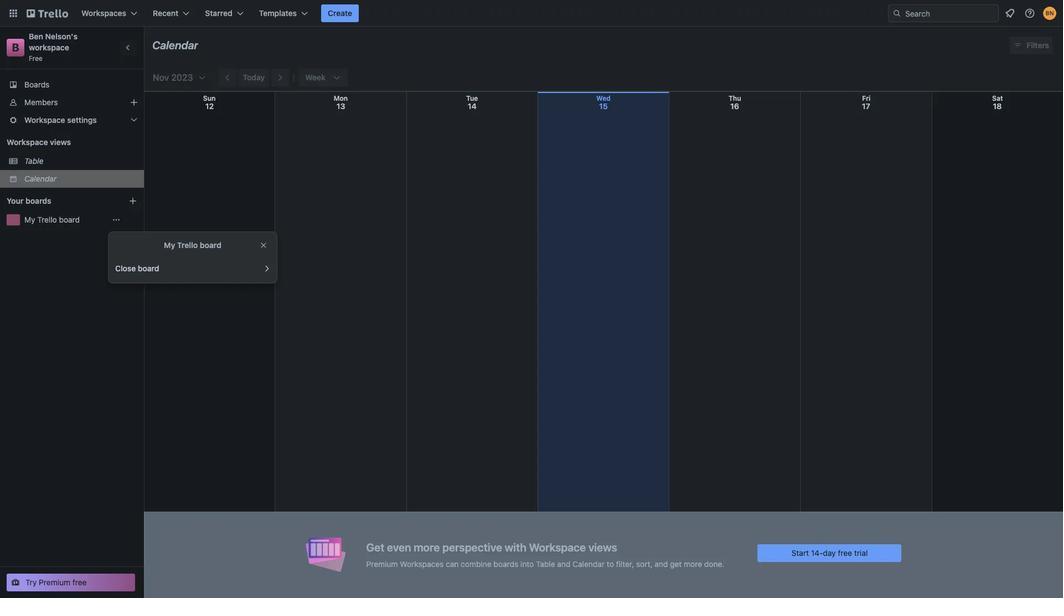 Task type: describe. For each thing, give the bounding box(es) containing it.
workspace for workspace settings
[[24, 115, 65, 125]]

12
[[205, 101, 214, 111]]

filters button
[[1010, 37, 1053, 54]]

members
[[24, 97, 58, 107]]

boards inside get even more perspective with workspace views premium workspaces can combine boards into table and calendar to filter, sort, and get more done.
[[494, 559, 518, 568]]

starred
[[205, 8, 232, 18]]

1 horizontal spatial trello
[[177, 240, 198, 250]]

workspace settings
[[24, 115, 97, 125]]

sat
[[992, 94, 1003, 102]]

today
[[243, 73, 265, 82]]

workspace views
[[7, 137, 71, 147]]

0 horizontal spatial calendar
[[24, 174, 56, 183]]

nov 2023 button
[[148, 69, 206, 86]]

workspaces button
[[75, 4, 144, 22]]

1 vertical spatial board
[[200, 240, 221, 250]]

try premium free
[[25, 578, 87, 587]]

into
[[520, 559, 534, 568]]

b
[[12, 41, 19, 54]]

with
[[505, 541, 526, 553]]

can
[[446, 559, 459, 568]]

14
[[468, 101, 477, 111]]

done.
[[704, 559, 724, 568]]

templates button
[[252, 4, 315, 22]]

even
[[387, 541, 411, 553]]

sort,
[[636, 559, 653, 568]]

boards
[[24, 80, 49, 89]]

open information menu image
[[1024, 8, 1035, 19]]

1 vertical spatial my trello board
[[164, 240, 221, 250]]

tue
[[466, 94, 478, 102]]

Search field
[[901, 5, 998, 22]]

nelson's
[[45, 32, 78, 41]]

0 vertical spatial calendar
[[152, 39, 198, 51]]

primary element
[[0, 0, 1063, 27]]

back to home image
[[27, 4, 68, 22]]

ben nelson (bennelson96) image
[[1043, 7, 1057, 20]]

1 horizontal spatial free
[[838, 548, 852, 557]]

board inside button
[[138, 264, 159, 273]]

0 vertical spatial table
[[24, 156, 43, 166]]

starred button
[[198, 4, 250, 22]]

my trello board link
[[24, 214, 106, 225]]

filters
[[1027, 40, 1049, 50]]

nov
[[153, 73, 169, 83]]

fri
[[862, 94, 871, 102]]

premium inside button
[[39, 578, 70, 587]]

board actions menu image
[[112, 215, 121, 224]]

premium inside get even more perspective with workspace views premium workspaces can combine boards into table and calendar to filter, sort, and get more done.
[[366, 559, 398, 568]]

members link
[[0, 94, 144, 111]]

recent button
[[146, 4, 196, 22]]

recent
[[153, 8, 178, 18]]

15
[[599, 101, 608, 111]]

sun
[[203, 94, 216, 102]]

ben nelson's workspace link
[[29, 32, 80, 52]]

get even more perspective with workspace views premium workspaces can combine boards into table and calendar to filter, sort, and get more done.
[[366, 541, 724, 568]]

search image
[[893, 9, 901, 18]]

boards link
[[0, 76, 144, 94]]

mon
[[334, 94, 348, 102]]

start 14-day free trial
[[792, 548, 868, 557]]

0 horizontal spatial my trello board
[[24, 215, 80, 224]]

free inside button
[[72, 578, 87, 587]]

workspace
[[29, 43, 69, 52]]

week
[[305, 73, 326, 82]]

table link
[[24, 156, 137, 167]]

trial
[[854, 548, 868, 557]]

1 horizontal spatial more
[[684, 559, 702, 568]]

start 14-day free trial link
[[758, 544, 902, 562]]

0 vertical spatial views
[[50, 137, 71, 147]]

workspace for workspace views
[[7, 137, 48, 147]]

13
[[337, 101, 345, 111]]

2 and from the left
[[655, 559, 668, 568]]

0 vertical spatial my
[[24, 215, 35, 224]]



Task type: locate. For each thing, give the bounding box(es) containing it.
views up 'to'
[[588, 541, 617, 553]]

get
[[366, 541, 384, 553]]

14-
[[811, 548, 823, 557]]

workspace settings button
[[0, 111, 144, 129]]

0 horizontal spatial boards
[[25, 196, 51, 205]]

Calendar text field
[[152, 35, 198, 56]]

0 horizontal spatial free
[[72, 578, 87, 587]]

workspaces
[[81, 8, 126, 18], [400, 559, 444, 568]]

0 horizontal spatial my
[[24, 215, 35, 224]]

trello up the close board button at top left
[[177, 240, 198, 250]]

2 horizontal spatial calendar
[[573, 559, 605, 568]]

1 vertical spatial table
[[536, 559, 555, 568]]

workspace
[[24, 115, 65, 125], [7, 137, 48, 147], [529, 541, 586, 553]]

and left the get
[[655, 559, 668, 568]]

workspaces up 'workspace navigation collapse icon'
[[81, 8, 126, 18]]

0 vertical spatial board
[[59, 215, 80, 224]]

2023
[[171, 73, 193, 83]]

0 horizontal spatial and
[[557, 559, 571, 568]]

my trello board up the close board button at top left
[[164, 240, 221, 250]]

free right day
[[838, 548, 852, 557]]

0 vertical spatial trello
[[37, 215, 57, 224]]

0 horizontal spatial workspaces
[[81, 8, 126, 18]]

1 and from the left
[[557, 559, 571, 568]]

1 vertical spatial free
[[72, 578, 87, 587]]

today button
[[238, 69, 269, 86]]

add board image
[[128, 197, 137, 205]]

try
[[25, 578, 37, 587]]

calendar inside get even more perspective with workspace views premium workspaces can combine boards into table and calendar to filter, sort, and get more done.
[[573, 559, 605, 568]]

premium down "get"
[[366, 559, 398, 568]]

18
[[993, 101, 1002, 111]]

templates
[[259, 8, 297, 18]]

more
[[414, 541, 440, 553], [684, 559, 702, 568]]

free
[[29, 54, 43, 63]]

1 vertical spatial more
[[684, 559, 702, 568]]

2 vertical spatial workspace
[[529, 541, 586, 553]]

0 horizontal spatial more
[[414, 541, 440, 553]]

1 vertical spatial calendar
[[24, 174, 56, 183]]

table
[[24, 156, 43, 166], [536, 559, 555, 568]]

0 vertical spatial free
[[838, 548, 852, 557]]

wed
[[596, 94, 611, 102]]

0 vertical spatial boards
[[25, 196, 51, 205]]

your boards with 1 items element
[[7, 194, 112, 208]]

0 horizontal spatial board
[[59, 215, 80, 224]]

more right even
[[414, 541, 440, 553]]

free
[[838, 548, 852, 557], [72, 578, 87, 587]]

boards
[[25, 196, 51, 205], [494, 559, 518, 568]]

0 horizontal spatial table
[[24, 156, 43, 166]]

week button
[[299, 69, 348, 86]]

combine
[[461, 559, 491, 568]]

1 horizontal spatial premium
[[366, 559, 398, 568]]

1 horizontal spatial my
[[164, 240, 175, 250]]

1 vertical spatial workspace
[[7, 137, 48, 147]]

my down your boards
[[24, 215, 35, 224]]

calendar down recent 'popup button'
[[152, 39, 198, 51]]

1 horizontal spatial my trello board
[[164, 240, 221, 250]]

ben
[[29, 32, 43, 41]]

table right "into"
[[536, 559, 555, 568]]

1 horizontal spatial table
[[536, 559, 555, 568]]

1 horizontal spatial views
[[588, 541, 617, 553]]

table down workspace views
[[24, 156, 43, 166]]

free right try
[[72, 578, 87, 587]]

close popover image
[[259, 241, 268, 250]]

close board
[[115, 264, 159, 273]]

and right "into"
[[557, 559, 571, 568]]

0 vertical spatial workspaces
[[81, 8, 126, 18]]

0 vertical spatial more
[[414, 541, 440, 553]]

my up the close board button at top left
[[164, 240, 175, 250]]

2 vertical spatial board
[[138, 264, 159, 273]]

views
[[50, 137, 71, 147], [588, 541, 617, 553]]

1 horizontal spatial board
[[138, 264, 159, 273]]

try premium free button
[[7, 574, 135, 591]]

1 horizontal spatial and
[[655, 559, 668, 568]]

workspace inside get even more perspective with workspace views premium workspaces can combine boards into table and calendar to filter, sort, and get more done.
[[529, 541, 586, 553]]

close board button
[[109, 259, 277, 279]]

premium right try
[[39, 578, 70, 587]]

16
[[730, 101, 739, 111]]

1 vertical spatial trello
[[177, 240, 198, 250]]

board right close
[[138, 264, 159, 273]]

0 horizontal spatial trello
[[37, 215, 57, 224]]

perspective
[[442, 541, 502, 553]]

workspace inside popup button
[[24, 115, 65, 125]]

1 horizontal spatial boards
[[494, 559, 518, 568]]

thu
[[729, 94, 741, 102]]

calendar up your boards
[[24, 174, 56, 183]]

my trello board down your boards with 1 items element
[[24, 215, 80, 224]]

workspace down "members"
[[24, 115, 65, 125]]

start
[[792, 548, 809, 557]]

day
[[823, 548, 836, 557]]

premium
[[366, 559, 398, 568], [39, 578, 70, 587]]

my
[[24, 215, 35, 224], [164, 240, 175, 250]]

ben nelson's workspace free
[[29, 32, 80, 63]]

get
[[670, 559, 682, 568]]

to
[[607, 559, 614, 568]]

2 horizontal spatial board
[[200, 240, 221, 250]]

settings
[[67, 115, 97, 125]]

board up the close board button at top left
[[200, 240, 221, 250]]

0 vertical spatial my trello board
[[24, 215, 80, 224]]

workspaces inside dropdown button
[[81, 8, 126, 18]]

workspaces inside get even more perspective with workspace views premium workspaces can combine boards into table and calendar to filter, sort, and get more done.
[[400, 559, 444, 568]]

workspaces down even
[[400, 559, 444, 568]]

table inside get even more perspective with workspace views premium workspaces can combine boards into table and calendar to filter, sort, and get more done.
[[536, 559, 555, 568]]

workspace up "into"
[[529, 541, 586, 553]]

create
[[328, 8, 352, 18]]

calendar link
[[24, 173, 137, 184]]

and
[[557, 559, 571, 568], [655, 559, 668, 568]]

0 horizontal spatial views
[[50, 137, 71, 147]]

workspace navigation collapse icon image
[[121, 40, 136, 55]]

trello
[[37, 215, 57, 224], [177, 240, 198, 250]]

boards down with
[[494, 559, 518, 568]]

1 horizontal spatial workspaces
[[400, 559, 444, 568]]

filter,
[[616, 559, 634, 568]]

board
[[59, 215, 80, 224], [200, 240, 221, 250], [138, 264, 159, 273]]

2 vertical spatial calendar
[[573, 559, 605, 568]]

1 horizontal spatial calendar
[[152, 39, 198, 51]]

close
[[115, 264, 136, 273]]

b link
[[7, 39, 24, 56]]

board down your boards with 1 items element
[[59, 215, 80, 224]]

my trello board
[[24, 215, 80, 224], [164, 240, 221, 250]]

1 vertical spatial premium
[[39, 578, 70, 587]]

your boards
[[7, 196, 51, 205]]

boards right your
[[25, 196, 51, 205]]

nov 2023
[[153, 73, 193, 83]]

0 vertical spatial premium
[[366, 559, 398, 568]]

1 vertical spatial boards
[[494, 559, 518, 568]]

0 horizontal spatial premium
[[39, 578, 70, 587]]

17
[[862, 101, 870, 111]]

0 vertical spatial workspace
[[24, 115, 65, 125]]

calendar
[[152, 39, 198, 51], [24, 174, 56, 183], [573, 559, 605, 568]]

0 notifications image
[[1003, 7, 1017, 20]]

calendar left 'to'
[[573, 559, 605, 568]]

trello down your boards with 1 items element
[[37, 215, 57, 224]]

1 vertical spatial my
[[164, 240, 175, 250]]

workspace down workspace settings
[[7, 137, 48, 147]]

your
[[7, 196, 24, 205]]

more right the get
[[684, 559, 702, 568]]

views down workspace settings
[[50, 137, 71, 147]]

views inside get even more perspective with workspace views premium workspaces can combine boards into table and calendar to filter, sort, and get more done.
[[588, 541, 617, 553]]

1 vertical spatial workspaces
[[400, 559, 444, 568]]

1 vertical spatial views
[[588, 541, 617, 553]]

create button
[[321, 4, 359, 22]]



Task type: vqa. For each thing, say whether or not it's contained in the screenshot.
date inside the Button
no



